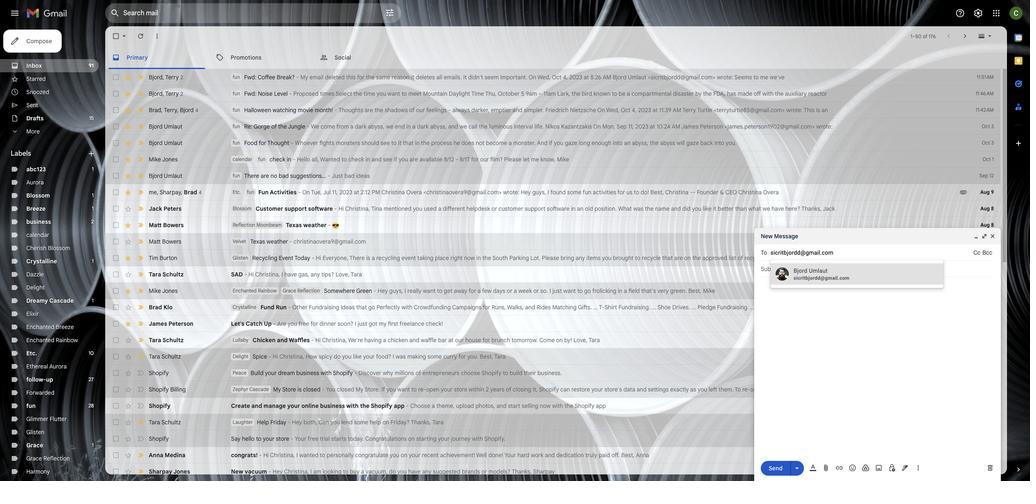 Task type: describe. For each thing, give the bounding box(es) containing it.
done!
[[489, 452, 503, 459]]

hi up 😎 image
[[339, 205, 344, 213]]

in left south at the left bottom
[[476, 254, 481, 262]]

right
[[451, 254, 463, 262]]

new message dialog
[[754, 228, 1001, 481]]

best, right green.
[[688, 287, 702, 295]]

0 vertical spatial grace
[[283, 288, 296, 294]]

15 ͏‌ from the left
[[627, 402, 628, 410]]

3 cell from the top
[[971, 320, 1001, 328]]

jack peters
[[149, 205, 182, 213]]

the right by
[[703, 90, 712, 97]]

all,
[[312, 156, 319, 163]]

Message Body text field
[[761, 282, 994, 453]]

the left name
[[645, 205, 654, 213]]

delight spice - hi christina, how spicy do you like your food? i was making some curry for you. best, tara
[[233, 353, 506, 361]]

1 horizontal spatial texas
[[286, 222, 302, 229]]

drafts link
[[26, 115, 44, 122]]

17 ͏‌ from the left
[[630, 402, 631, 410]]

mon,
[[602, 123, 615, 130]]

i right so.
[[550, 287, 551, 295]]

19 row from the top
[[105, 365, 1001, 382]]

2 vertical spatial is
[[298, 386, 302, 393]]

0 horizontal spatial me
[[149, 188, 157, 196]]

ideas
[[356, 172, 370, 180]]

1 vertical spatial now
[[540, 402, 551, 410]]

6 cell from the top
[[971, 369, 1001, 377]]

enchanted breeze
[[26, 324, 74, 331]]

why
[[383, 370, 393, 377]]

than
[[735, 205, 747, 213]]

glisten for glisten recycling event today - hi everyone, there is a recycling event taking place right now in the south parking lot. please bring any items you brought to recycle that are on the approved list of recyclable items. thank you, tim
[[233, 255, 248, 261]]

shopify left billing
[[149, 386, 169, 393]]

1 vertical spatial weather
[[267, 238, 288, 245]]

in up check in - hello all, wanted to check in and see if you are available 8/12 - 8/17 for our film? please let me know, mike
[[415, 139, 420, 147]]

oct 1
[[983, 156, 994, 162]]

the left south at the left bottom
[[483, 254, 491, 262]]

20 ͏‌ from the left
[[634, 402, 636, 410]]

1 check from the left
[[270, 156, 285, 163]]

32 ͏‌ from the left
[[652, 402, 653, 410]]

1 vertical spatial an
[[624, 139, 631, 147]]

let's catch up - are you free for dinner soon? i just got my first freelance check!
[[231, 320, 443, 328]]

you right did
[[692, 205, 702, 213]]

1 vertical spatial me
[[531, 156, 539, 163]]

halloween
[[244, 106, 271, 114]]

2 inside labels navigation
[[91, 219, 94, 225]]

field
[[629, 287, 640, 295]]

film?
[[490, 156, 503, 163]]

shopify up you
[[333, 370, 353, 377]]

2 into from the left
[[715, 139, 724, 147]]

1 vertical spatial business
[[296, 370, 319, 377]]

2 vertical spatial thanks,
[[512, 468, 532, 476]]

chicken
[[388, 337, 408, 344]]

Subject field
[[761, 265, 994, 273]]

jones for somewhere green
[[162, 287, 178, 295]]

insert photo image
[[875, 464, 883, 472]]

support image
[[955, 8, 965, 18]]

i left am
[[310, 468, 312, 476]]

fwd: for fwd: noise level
[[244, 90, 256, 97]]

schultz for chicken
[[162, 337, 184, 344]]

christina, down 2:12
[[345, 205, 370, 213]]

2 horizontal spatial an
[[822, 106, 828, 114]]

pledge
[[698, 304, 716, 311]]

6 ͏‌ from the left
[[613, 402, 615, 410]]

more send options image
[[793, 464, 801, 473]]

wed, for nietzsche
[[606, 106, 619, 114]]

away
[[454, 287, 467, 295]]

advanced search options image
[[382, 5, 398, 21]]

4 ... from the left
[[751, 304, 755, 311]]

please for lot.
[[542, 254, 559, 262]]

2 horizontal spatial my
[[356, 386, 364, 393]]

in down should
[[366, 156, 370, 163]]

contact
[[795, 386, 814, 393]]

0 horizontal spatial my
[[273, 386, 281, 393]]

mike right the know,
[[557, 156, 569, 163]]

for right food
[[259, 139, 266, 147]]

😎 image
[[332, 222, 339, 229]]

for right away
[[469, 287, 476, 295]]

start
[[508, 402, 520, 410]]

sharpay down work
[[533, 468, 555, 476]]

0 vertical spatial guys,
[[532, 189, 546, 196]]

8 for hi everyone, there is a recycling event taking place right now in the south parking lot. please bring any items you brought to recycle that are on the approved list of recyclable items. thank you, tim
[[991, 255, 994, 261]]

bjord , terry 2 for fwd: noise level
[[149, 90, 183, 97]]

snoozed link
[[26, 88, 49, 96]]

dreamy cascade link
[[26, 297, 74, 305]]

tue,
[[311, 189, 322, 196]]

no
[[271, 172, 277, 180]]

wed, for important.
[[538, 74, 551, 81]]

insert signature image
[[901, 464, 909, 472]]

to up gifts.
[[577, 287, 583, 295]]

1 anna from the left
[[149, 452, 163, 459]]

1 vertical spatial just
[[358, 320, 367, 328]]

house
[[465, 337, 481, 344]]

schultz for spice
[[161, 353, 181, 361]]

left
[[709, 386, 717, 393]]

26 ͏‌ from the left
[[643, 402, 644, 410]]

got
[[369, 320, 377, 328]]

your right 'build' at the left bottom of the page
[[265, 370, 277, 377]]

etc. inside labels navigation
[[26, 350, 37, 357]]

promotions
[[231, 54, 261, 61]]

row containing brad
[[105, 102, 1001, 118]]

nietzsche
[[570, 106, 596, 114]]

1 horizontal spatial do
[[389, 468, 396, 476]]

1 row from the top
[[105, 69, 1001, 86]]

them.
[[719, 386, 734, 393]]

umlaut for we come from a dark abyss, we end in a dark abyss, and we call the luminous interval life. nikos kazantzakis on mon, sep 11, 2023 at 10:24 am james peterson <james.peterson1902@gmail.com> wrote:
[[164, 123, 182, 130]]

blossom for blossom
[[26, 192, 50, 199]]

0 vertical spatial see
[[381, 139, 390, 147]]

to right wanted
[[320, 452, 325, 459]]

0 vertical spatial 11,
[[628, 123, 634, 130]]

1 vertical spatial brad
[[184, 188, 197, 196]]

13 ͏‌ from the left
[[624, 402, 625, 410]]

to left the get
[[437, 287, 442, 295]]

1 horizontal spatial is
[[366, 254, 370, 262]]

2 vertical spatial our
[[455, 337, 464, 344]]

and right work
[[545, 452, 555, 459]]

a left week
[[514, 287, 517, 295]]

row containing tim burton
[[105, 250, 1001, 266]]

friday
[[270, 419, 286, 426]]

shopify up shopify billing
[[149, 370, 169, 377]]

insert link ‪(⌘k)‬ image
[[835, 464, 844, 472]]

millions
[[395, 370, 414, 377]]

24 ͏‌ from the left
[[640, 402, 641, 410]]

0 horizontal spatial we
[[386, 123, 394, 130]]

3 for whoever fights monsters should see to it that in the process he does not become a monster. and if you gaze long enough into an abyss, the abyss will gaze back into you.
[[991, 140, 994, 146]]

1 horizontal spatial just
[[553, 287, 562, 295]]

to right seems
[[754, 74, 759, 81]]

0 horizontal spatial store
[[276, 435, 289, 443]]

am for 11:39
[[673, 106, 681, 114]]

40 ͏‌ from the left
[[664, 402, 665, 410]]

1 open from the left
[[426, 386, 439, 393]]

hi right sad on the left bottom of page
[[249, 271, 254, 278]]

in right end
[[406, 123, 411, 130]]

14 ͏‌ from the left
[[625, 402, 627, 410]]

2 vertical spatial any
[[422, 468, 432, 476]]

cascade for dreamy
[[49, 297, 74, 305]]

with up lend
[[346, 402, 359, 410]]

enough
[[592, 139, 611, 147]]

schultz for help
[[161, 419, 181, 426]]

a right buy
[[361, 468, 364, 476]]

tara down theme,
[[432, 419, 444, 426]]

delight for delight spice - hi christina, how spicy do you like your food? i was making some curry for you. best, tara
[[233, 354, 248, 360]]

are left no
[[261, 172, 269, 180]]

1 horizontal spatial rainbow
[[258, 288, 277, 294]]

bjord umlaut for re:
[[149, 123, 182, 130]]

mike jones for somewhere
[[149, 287, 178, 295]]

matt for texas
[[149, 238, 161, 245]]

will
[[677, 139, 685, 147]]

medina
[[165, 452, 185, 459]]

37 ͏‌ from the left
[[659, 402, 661, 410]]

fun up old
[[583, 189, 591, 196]]

pop out image
[[981, 233, 988, 240]]

glimmer
[[26, 416, 48, 423]]

0 horizontal spatial breeze
[[26, 205, 46, 213]]

8 ͏‌ from the left
[[616, 402, 618, 410]]

nikos
[[545, 123, 560, 130]]

shopify up anna medina
[[149, 435, 169, 443]]

1 vertical spatial see
[[383, 156, 392, 163]]

glimmer flutter
[[26, 416, 67, 423]]

0 horizontal spatial now
[[464, 254, 475, 262]]

1 vertical spatial our
[[480, 156, 489, 163]]

4, for 11:39
[[632, 106, 637, 114]]

are left available
[[410, 156, 418, 163]]

0 horizontal spatial abyss,
[[368, 123, 385, 130]]

row containing shopify billing
[[105, 382, 1001, 398]]

create and manage your online business with the shopify app - choose a theme, upload photos, and start selling now with the shopify app ͏‌ ͏‌ ͏‌ ͏‌ ͏‌ ͏‌ ͏‌ ͏‌ ͏‌ ͏‌ ͏‌ ͏‌ ͏‌ ͏‌ ͏‌ ͏‌ ͏‌ ͏‌ ͏‌ ͏‌ ͏‌ ͏‌ ͏‌ ͏‌ ͏‌ ͏‌ ͏‌ ͏‌ ͏‌ ͏‌ ͏‌ ͏‌ ͏‌ ͏‌ ͏‌ ͏‌ ͏‌ ͏‌ ͏‌ ͏‌ ͏‌ ͏‌
[[231, 402, 668, 410]]

trial
[[320, 435, 330, 443]]

0 horizontal spatial if
[[394, 156, 397, 163]]

36 ͏‌ from the left
[[658, 402, 659, 410]]

0 vertical spatial some
[[567, 189, 582, 196]]

laughter help friday - hey both, can you lend some help on friday? thanks, tara
[[233, 419, 444, 426]]

oct up lark,
[[552, 74, 562, 81]]

your left online
[[287, 402, 300, 410]]

has attachment image
[[960, 188, 968, 197]]

hey up blossom customer support software - hi christina, tina mentioned you used a different helpdesk or customer support software in an old position. what was the name and did you like it better than what we have here? thanks, jack
[[521, 189, 531, 196]]

fun inside fun halloween watching movie month! - thoughts are the shadows of our feelings - always darker, emptier and simpler. friedrich nietzsche on wed, oct 4, 2023 at 11:39 am terry turtle <terryturtle85@gmail.com> wrote: this is an
[[233, 107, 240, 113]]

umlaut for whoever fights monsters should see to it that in the process he does not become a monster. and if you gaze long enough into an abyss, the abyss will gaze back into you.
[[164, 139, 182, 147]]

0 horizontal spatial an
[[577, 205, 584, 213]]

2 horizontal spatial that
[[662, 254, 673, 262]]

hi right today
[[316, 254, 321, 262]]

0 horizontal spatial your
[[295, 435, 306, 443]]

best, right do!
[[651, 189, 664, 196]]

22 row from the top
[[105, 414, 1001, 431]]

the left "shadows"
[[375, 106, 383, 114]]

cell for 5th row from the bottom of the page
[[971, 402, 1001, 410]]

19 ͏‌ from the left
[[633, 402, 634, 410]]

catch
[[246, 320, 263, 328]]

a left few at the bottom left of page
[[478, 287, 481, 295]]

1 for crystalline
[[92, 258, 94, 264]]

thu,
[[485, 90, 497, 97]]

1 horizontal spatial there
[[350, 254, 365, 262]]

store,
[[778, 386, 793, 393]]

0 vertical spatial free
[[299, 320, 309, 328]]

0 vertical spatial was
[[633, 205, 644, 213]]

2 horizontal spatial abyss,
[[632, 139, 649, 147]]

tara right by!
[[589, 337, 600, 344]]

41 ͏‌ from the left
[[665, 402, 667, 410]]

1 christina from the left
[[382, 189, 405, 196]]

0 vertical spatial enchanted
[[233, 288, 257, 294]]

2 re- from the left
[[743, 386, 750, 393]]

0 vertical spatial like
[[703, 205, 712, 213]]

0 horizontal spatial 11,
[[332, 189, 338, 196]]

congrats!
[[231, 452, 258, 459]]

cell for 22th row from the top of the page
[[971, 419, 1001, 427]]

help
[[370, 419, 381, 426]]

12 ͏‌ from the left
[[622, 402, 624, 410]]

the right call
[[479, 123, 488, 130]]

achievement!
[[440, 452, 475, 459]]

aug for blossom customer support software - hi christina, tina mentioned you used a different helpdesk or customer support software in an old position. what was the name and did you like it better than what we have here? thanks, jack
[[981, 206, 990, 212]]

1 horizontal spatial we
[[460, 123, 467, 130]]

name
[[655, 205, 670, 213]]

21 row from the top
[[105, 398, 1001, 414]]

4 for brad
[[199, 189, 202, 195]]

and left did
[[671, 205, 681, 213]]

the left the approved
[[692, 254, 701, 262]]

3 3 from the top
[[991, 469, 994, 475]]

1 vertical spatial love,
[[574, 337, 588, 344]]

my
[[379, 320, 387, 328]]

a right be
[[627, 90, 630, 97]]

on up 9am
[[529, 74, 536, 81]]

2 vertical spatial blossom
[[48, 245, 70, 252]]

2 horizontal spatial me
[[760, 74, 768, 81]]

fun inside the fun fwd: noise level - proposed times select the time you want to meet mountain daylight time thu, october 5 9am – 11am lark, the bird known to be a compartmental disaster by the fda, has made off with the auxiliary reactor
[[233, 90, 240, 97]]

1 horizontal spatial store
[[454, 386, 467, 393]]

exactly
[[670, 386, 689, 393]]

social tab
[[313, 46, 417, 69]]

i left found
[[548, 189, 549, 196]]

0 vertical spatial sep
[[617, 123, 627, 130]]

fun inside fun re: gorge of the jungle - we come from a dark abyss, we end in a dark abyss, and we call the luminous interval life. nikos kazantzakis on mon, sep 11, 2023 at 10:24 am james peterson <james.peterson1902@gmail.com> wrote:
[[233, 123, 240, 130]]

congratulations
[[365, 435, 407, 443]]

17 row from the top
[[105, 332, 1001, 349]]

choose
[[410, 402, 430, 410]]

cell for row containing brad klo
[[971, 303, 1001, 312]]

28
[[88, 403, 94, 409]]

a right end
[[412, 123, 416, 130]]

2 horizontal spatial thanks,
[[802, 205, 822, 213]]

fwd: for fwd: coffee break?
[[244, 74, 256, 81]]

39 ͏‌ from the left
[[662, 402, 664, 410]]

33 ͏‌ from the left
[[653, 402, 655, 410]]

1 horizontal spatial james
[[682, 123, 699, 130]]

labels heading
[[11, 150, 87, 158]]

2 open from the left
[[750, 386, 764, 393]]

1 vertical spatial reflection
[[297, 288, 320, 294]]

at left 8:26
[[584, 74, 589, 81]]

cell for ninth row from the bottom
[[971, 336, 1001, 345]]

gmail image
[[26, 5, 71, 21]]

by
[[695, 90, 702, 97]]

0 horizontal spatial texas
[[250, 238, 265, 245]]

1 horizontal spatial sep
[[980, 173, 988, 179]]

tara up shopify billing
[[149, 353, 160, 361]]

for right house
[[483, 337, 490, 344]]

to down end
[[391, 139, 397, 147]]

reason
[[392, 74, 410, 81]]

glisten link
[[26, 429, 44, 436]]

8 for christinaovera9@gmail.com
[[991, 238, 994, 245]]

your left store,
[[765, 386, 777, 393]]

are right "recycle"
[[674, 254, 683, 262]]

13 row from the top
[[105, 266, 1001, 283]]

2 ... from the left
[[652, 304, 656, 311]]

1 support from the left
[[285, 205, 307, 213]]

position.
[[595, 205, 617, 213]]

2 row from the top
[[105, 86, 1001, 102]]

the down store. at the left bottom of page
[[360, 402, 369, 410]]

crystalline fund run - other fundraising ideas that go perfectly with crowdfunding campaigns for runs, walks, and rides matching gifts. ... t-shirt fundraising. ... shoe drives. ... pledge fundraising. ... volunteer grants.
[[233, 304, 801, 311]]

settings image
[[974, 8, 983, 18]]

2 check from the left
[[348, 156, 364, 163]]

1 for blossom
[[92, 192, 94, 199]]

1 vertical spatial was
[[396, 353, 406, 361]]

calendar link
[[26, 231, 49, 239]]

the down the can
[[565, 402, 573, 410]]

0 vertical spatial do
[[334, 353, 341, 361]]

fun inside labels navigation
[[26, 402, 36, 410]]

42 ͏‌ from the left
[[667, 402, 668, 410]]

1 vertical spatial your
[[505, 452, 516, 459]]

1 horizontal spatial it
[[411, 74, 414, 81]]

1 vertical spatial breeze
[[56, 324, 74, 331]]

0 horizontal spatial love,
[[336, 271, 350, 278]]

aug for reflection moonbeam texas weather
[[981, 222, 990, 228]]

3 for we come from a dark abyss, we end in a dark abyss, and we call the luminous interval life. nikos kazantzakis on mon, sep 11, 2023 at 10:24 am james peterson <james.peterson1902@gmail.com> wrote:
[[991, 123, 994, 130]]

0 horizontal spatial go
[[368, 304, 375, 311]]

shadows
[[385, 106, 408, 114]]

1 closed from the left
[[303, 386, 320, 393]]

aug 8 for hi everyone, there is a recycling event taking place right now in the south parking lot. please bring any items you brought to recycle that are on the approved list of recyclable items. thank you, tim
[[981, 255, 994, 261]]

brad klo
[[149, 304, 173, 311]]

more image
[[153, 32, 161, 40]]

21 ͏‌ from the left
[[636, 402, 637, 410]]

sharpay up peters
[[160, 188, 181, 196]]

shoe
[[658, 304, 671, 311]]

burton
[[160, 254, 177, 262]]

and down are
[[277, 337, 288, 344]]

1 horizontal spatial you.
[[726, 139, 737, 147]]

enchanted for enchanted rainbow link
[[26, 337, 54, 344]]

fun left fun
[[247, 189, 254, 195]]

re:
[[244, 123, 252, 130]]

search mail image
[[108, 6, 123, 21]]

kazantzakis
[[561, 123, 592, 130]]

1 vertical spatial like
[[353, 353, 362, 361]]

personally
[[327, 452, 354, 459]]

4 ͏‌ from the left
[[611, 402, 612, 410]]

row containing sharpay jones
[[105, 464, 1001, 480]]

reflection inside reflection moonbeam texas weather
[[233, 222, 255, 228]]

for right 8/17
[[471, 156, 479, 163]]

1 vertical spatial free
[[308, 435, 318, 443]]

1 horizontal spatial go
[[584, 287, 591, 295]]

3 christina from the left
[[739, 189, 762, 196]]

fun down gorge
[[258, 156, 265, 162]]

4, for 8:26
[[563, 74, 568, 81]]

0 horizontal spatial any
[[311, 271, 320, 278]]

0 vertical spatial any
[[576, 254, 585, 262]]

0 horizontal spatial have
[[284, 271, 297, 278]]

1 vertical spatial thanks,
[[411, 419, 431, 426]]

for right the curry
[[459, 353, 466, 361]]

mike up pledge
[[703, 287, 715, 295]]

your up theme,
[[441, 386, 453, 393]]

christina, down let's catch up - are you free for dinner soon? i just got my first freelance check!
[[322, 337, 347, 344]]

7 row from the top
[[105, 168, 1001, 184]]

shirt
[[605, 304, 617, 311]]

the left process
[[421, 139, 430, 147]]

fundraising
[[309, 304, 339, 311]]

very
[[658, 287, 669, 295]]

your left 'food?'
[[363, 353, 375, 361]]

years
[[490, 386, 505, 393]]

want right really
[[423, 287, 436, 295]]

2 horizontal spatial it
[[713, 205, 717, 213]]

this
[[804, 106, 815, 114]]

8 for hi christina, tina mentioned you used a different helpdesk or customer support software in an old position. what was the name and did you like it better than what we have here? thanks, jack
[[991, 206, 994, 212]]

glisten for glisten
[[26, 429, 44, 436]]

matt bowers for texas
[[149, 238, 181, 245]]

1 horizontal spatial some
[[428, 353, 442, 361]]

and right data
[[637, 386, 647, 393]]

seems
[[735, 74, 752, 81]]

brad for ,
[[149, 106, 161, 114]]

hey left both,
[[292, 419, 302, 426]]

, for fun activities - on tue, jul 11, 2023 at 2:12 pm christina overa <christinaovera9@gmail.com> wrote: hey guys, i found some fun activities for us to do! best, christina -- founder & ceo christina overa
[[157, 188, 158, 196]]

2 jack from the left
[[823, 205, 835, 213]]

or right helpdesk
[[492, 205, 497, 213]]

18 ͏‌ from the left
[[631, 402, 633, 410]]

sent link
[[26, 102, 38, 109]]

1 tara schultz from the top
[[149, 271, 184, 278]]

1 horizontal spatial abyss,
[[430, 123, 447, 130]]

dedication
[[556, 452, 584, 459]]

1 for grace
[[92, 442, 94, 449]]

to inside row
[[735, 386, 741, 393]]

1 horizontal spatial weather
[[303, 222, 327, 229]]

fun food for thought - whoever fights monsters should see to it that in the process he does not become a monster. and if you gaze long enough into an abyss, the abyss will gaze back into you.
[[233, 139, 737, 147]]

on right help on the left bottom of page
[[383, 419, 389, 426]]

oct for gaze
[[982, 140, 990, 146]]

2 horizontal spatial we
[[763, 205, 770, 213]]

1 vertical spatial guys,
[[389, 287, 403, 295]]

enchanted breeze link
[[26, 324, 74, 331]]

1 app from the left
[[394, 402, 405, 410]]

follow-up link
[[26, 376, 53, 384]]

2 vertical spatial grace
[[26, 455, 42, 463]]

main content containing primary
[[105, 26, 1007, 481]]

simpler.
[[524, 106, 544, 114]]

27
[[89, 377, 94, 383]]

more
[[26, 128, 40, 135]]

1 overa from the left
[[406, 189, 422, 196]]

2 vertical spatial have
[[408, 468, 421, 476]]

2 vertical spatial am
[[672, 123, 680, 130]]

insert files using drive image
[[862, 464, 870, 472]]

drives.
[[673, 304, 690, 311]]

1 horizontal spatial aurora
[[49, 363, 67, 370]]

in left old
[[571, 205, 576, 213]]

we
[[311, 123, 319, 130]]

umlaut inside bjord umlaut sicritbjordd@gmail.com
[[809, 268, 828, 274]]

your down help
[[263, 435, 275, 443]]

reflection inside labels navigation
[[43, 455, 70, 463]]

0 vertical spatial peterson
[[700, 123, 723, 130]]

1 horizontal spatial my
[[300, 74, 308, 81]]

main menu image
[[10, 8, 20, 18]]

and left simpler.
[[513, 106, 523, 114]]

0 vertical spatial aurora
[[26, 179, 44, 186]]

calendar inside row
[[233, 156, 252, 162]]

in left "hello"
[[287, 156, 291, 163]]

none text field inside new message dialog
[[771, 245, 974, 260]]

0 vertical spatial there
[[244, 172, 259, 180]]

a right the having
[[383, 337, 386, 344]]

1 vertical spatial grace
[[26, 442, 43, 449]]

we've
[[770, 74, 785, 81]]

0 horizontal spatial you.
[[468, 353, 478, 361]]

closing
[[513, 386, 531, 393]]

time
[[364, 90, 375, 97]]

your left store's
[[592, 386, 603, 393]]

more options image
[[916, 464, 921, 472]]

<sicritbjordd@gmail.com>
[[648, 74, 716, 81]]

2 anna from the left
[[636, 452, 649, 459]]

0 vertical spatial have
[[772, 205, 784, 213]]

tara down james peterson
[[149, 337, 161, 344]]

1 into from the left
[[613, 139, 623, 147]]

1 re- from the left
[[418, 386, 426, 393]]

6 row from the top
[[105, 151, 1001, 168]]

blossom for blossom customer support software - hi christina, tina mentioned you used a different helpdesk or customer support software in an old position. what was the name and did you like it better than what we have here? thanks, jack
[[233, 206, 252, 212]]

1 tim from the left
[[149, 254, 158, 262]]

cc link
[[974, 248, 981, 258]]

5 row from the top
[[105, 135, 1001, 151]]

31 ͏‌ from the left
[[650, 402, 652, 410]]

christina, left wanted
[[270, 452, 295, 459]]

1 for dreamy cascade
[[92, 298, 94, 304]]

mentioned
[[384, 205, 412, 213]]

0 horizontal spatial that
[[356, 304, 367, 311]]

2 app from the left
[[596, 402, 606, 410]]

0 horizontal spatial our
[[416, 106, 425, 114]]

11 ͏‌ from the left
[[621, 402, 622, 410]]

tara schultz for spice
[[149, 353, 181, 361]]

on left the approved
[[684, 254, 691, 262]]

and left start
[[497, 402, 507, 410]]

hi up how
[[315, 337, 321, 344]]

attach files image
[[822, 464, 830, 472]]

to left be
[[612, 90, 617, 97]]

work
[[531, 452, 544, 459]]

at right bar
[[448, 337, 454, 344]]

1 gaze from the left
[[565, 139, 578, 147]]



Task type: vqa. For each thing, say whether or not it's contained in the screenshot.


Task type: locate. For each thing, give the bounding box(es) containing it.
enchanted rainbow inside labels navigation
[[26, 337, 78, 344]]

0 horizontal spatial cascade
[[49, 297, 74, 305]]

to right us
[[634, 189, 639, 196]]

you. right back
[[726, 139, 737, 147]]

store's
[[605, 386, 622, 393]]

oct for mike
[[983, 156, 991, 162]]

shopify up years at the bottom of the page
[[482, 370, 502, 377]]

this
[[346, 74, 356, 81]]

2 software from the left
[[547, 205, 570, 213]]

0 horizontal spatial some
[[354, 419, 368, 426]]

jones for check in
[[162, 156, 178, 163]]

2 tim from the left
[[819, 254, 829, 262]]

1 vertical spatial rainbow
[[56, 337, 78, 344]]

sep
[[617, 123, 627, 130], [980, 173, 988, 179]]

5 cell from the top
[[971, 353, 1001, 361]]

bjord
[[149, 73, 163, 81], [613, 74, 627, 81], [149, 90, 163, 97], [180, 106, 194, 114], [149, 123, 163, 130], [149, 139, 163, 147], [149, 172, 163, 180], [794, 268, 808, 274]]

aug 8 right cc
[[981, 255, 994, 261]]

check up ideas
[[348, 156, 364, 163]]

grace reflection down gas,
[[283, 288, 320, 294]]

wrote: down 'reactor'
[[816, 123, 833, 130]]

25 ͏‌ from the left
[[641, 402, 643, 410]]

1 horizontal spatial like
[[703, 205, 712, 213]]

wrote:
[[717, 74, 733, 81], [786, 106, 803, 114], [816, 123, 833, 130], [503, 189, 519, 196]]

it
[[463, 74, 467, 81]]

and right create
[[251, 402, 262, 410]]

35 ͏‌ from the left
[[656, 402, 658, 410]]

0 horizontal spatial weather
[[267, 238, 288, 245]]

enchanted for enchanted breeze link
[[26, 324, 54, 331]]

1 horizontal spatial etc.
[[233, 189, 241, 195]]

i down the event
[[282, 271, 283, 278]]

fun inside the fun there are no bad suggestions... - just bad ideas
[[233, 173, 240, 179]]

cascade for zephyr
[[249, 386, 269, 393]]

9
[[991, 189, 994, 195]]

1 50 of 176
[[911, 33, 936, 39]]

1 horizontal spatial crystalline
[[233, 304, 256, 310]]

starting
[[416, 435, 437, 443]]

matt bowers for moonbeam
[[149, 222, 184, 229]]

2 christina from the left
[[665, 189, 689, 196]]

0 horizontal spatial there
[[244, 172, 259, 180]]

2 fundraising. from the left
[[717, 304, 749, 311]]

close image
[[990, 233, 996, 240]]

9 cell from the top
[[971, 419, 1001, 427]]

the left "same"
[[366, 74, 375, 81]]

27 ͏‌ from the left
[[644, 402, 646, 410]]

1 horizontal spatial cascade
[[249, 386, 269, 393]]

a right from
[[350, 123, 353, 130]]

jul
[[323, 189, 331, 196]]

0 vertical spatial go
[[584, 287, 591, 295]]

0 horizontal spatial like
[[353, 353, 362, 361]]

anna left medina
[[149, 452, 163, 459]]

forwarded link
[[26, 389, 54, 397]]

business inside labels navigation
[[26, 218, 51, 226]]

tab list containing primary
[[105, 46, 1007, 69]]

everyone,
[[323, 254, 348, 262]]

1 vertical spatial james
[[149, 320, 167, 328]]

0 horizontal spatial gaze
[[565, 139, 578, 147]]

aug 9
[[981, 189, 994, 195]]

8 row from the top
[[105, 184, 1001, 201]]

aug for fun activities - on tue, jul 11, 2023 at 2:12 pm christina overa <christinaovera9@gmail.com> wrote: hey guys, i found some fun activities for us to do! best, christina -- founder & ceo christina overa
[[981, 189, 990, 195]]

2 bjord , terry 2 from the top
[[149, 90, 183, 97]]

glisten
[[233, 255, 248, 261], [26, 429, 44, 436]]

2023
[[569, 74, 582, 81], [638, 106, 651, 114], [636, 123, 649, 130], [339, 189, 352, 196]]

please left 'let'
[[504, 156, 522, 163]]

from
[[336, 123, 349, 130]]

3 ... from the left
[[692, 304, 696, 311]]

1 cell from the top
[[971, 287, 1001, 295]]

1 for breeze
[[92, 206, 94, 212]]

1 vertical spatial bjord umlaut
[[149, 139, 182, 147]]

2 vertical spatial business
[[320, 402, 345, 410]]

3 row from the top
[[105, 102, 1001, 118]]

0 vertical spatial glisten
[[233, 255, 248, 261]]

2 mike jones from the top
[[149, 287, 178, 295]]

1 horizontal spatial your
[[505, 452, 516, 459]]

and up he
[[448, 123, 458, 130]]

bar
[[438, 337, 447, 344]]

1 horizontal spatial jack
[[823, 205, 835, 213]]

2 cell from the top
[[971, 303, 1001, 312]]

23 row from the top
[[105, 431, 1001, 447]]

jack right 'here?' at the top of page
[[823, 205, 835, 213]]

crystalline for crystalline
[[26, 258, 57, 265]]

the
[[366, 74, 375, 81], [354, 90, 362, 97], [572, 90, 580, 97], [703, 90, 712, 97], [775, 90, 784, 97], [375, 106, 383, 114], [278, 123, 287, 130], [479, 123, 488, 130], [421, 139, 430, 147], [650, 139, 659, 147], [645, 205, 654, 213], [483, 254, 491, 262], [692, 254, 701, 262], [360, 402, 369, 410], [565, 402, 573, 410]]

fun inside fun food for thought - whoever fights monsters should see to it that in the process he does not become a monster. and if you gaze long enough into an abyss, the abyss will gaze back into you.
[[233, 140, 240, 146]]

0 horizontal spatial support
[[285, 205, 307, 213]]

1 ͏‌ from the left
[[606, 402, 608, 410]]

row containing jack peters
[[105, 201, 1001, 217]]

for right this
[[357, 74, 365, 81]]

aug 8 for christinaovera9@gmail.com
[[981, 238, 994, 245]]

weather left 😎 image
[[303, 222, 327, 229]]

cell for 12th row from the bottom of the page
[[971, 287, 1001, 295]]

sharpay jones
[[149, 468, 190, 476]]

row containing me
[[105, 184, 1001, 201]]

0 vertical spatial enchanted rainbow
[[233, 288, 277, 294]]

hi up vacuum on the bottom left of page
[[263, 452, 269, 459]]

0 vertical spatial breeze
[[26, 205, 46, 213]]

fund
[[260, 304, 274, 311]]

abyss, left abyss
[[632, 139, 649, 147]]

bjord umlaut for there
[[149, 172, 182, 180]]

am right 10:24
[[672, 123, 680, 130]]

old
[[585, 205, 593, 213]]

blossom inside blossom customer support software - hi christina, tina mentioned you used a different helpdesk or customer support software in an old position. what was the name and did you like it better than what we have here? thanks, jack
[[233, 206, 252, 212]]

into right back
[[715, 139, 724, 147]]

shopify down restore
[[575, 402, 595, 410]]

our left film?
[[480, 156, 489, 163]]

toggle confidential mode image
[[888, 464, 896, 472]]

<james.peterson1902@gmail.com>
[[725, 123, 815, 130]]

week
[[518, 287, 532, 295]]

2 vertical spatial reflection
[[43, 455, 70, 463]]

sad - hi christina, i have gas, any tips? love, tara
[[231, 271, 362, 278]]

terry for halloween watching movie month!
[[164, 106, 177, 114]]

an left old
[[577, 205, 584, 213]]

1 horizontal spatial delight
[[233, 354, 248, 360]]

rainbow
[[258, 288, 277, 294], [56, 337, 78, 344]]

please
[[504, 156, 522, 163], [542, 254, 559, 262]]

cascade inside labels navigation
[[49, 297, 74, 305]]

1 for abc123
[[92, 166, 94, 172]]

16 row from the top
[[105, 316, 1001, 332]]

0 horizontal spatial guys,
[[389, 287, 403, 295]]

3 ͏‌ from the left
[[609, 402, 611, 410]]

20 row from the top
[[105, 382, 1001, 398]]

2 horizontal spatial any
[[576, 254, 585, 262]]

peterson
[[700, 123, 723, 130], [169, 320, 194, 328]]

aug 8 for hi christina, tina mentioned you used a different helpdesk or customer support software in an old position. what was the name and did you like it better than what we have here? thanks, jack
[[981, 206, 994, 212]]

dreamy cascade
[[26, 297, 74, 305]]

None search field
[[105, 3, 401, 23]]

1 vertical spatial peterson
[[169, 320, 194, 328]]

0 vertical spatial is
[[816, 106, 820, 114]]

app
[[394, 402, 405, 410], [596, 402, 606, 410]]

2 vertical spatial enchanted
[[26, 337, 54, 344]]

row
[[105, 69, 1001, 86], [105, 86, 1001, 102], [105, 102, 1001, 118], [105, 118, 1001, 135], [105, 135, 1001, 151], [105, 151, 1001, 168], [105, 168, 1001, 184], [105, 184, 1001, 201], [105, 201, 1001, 217], [105, 217, 1001, 234], [105, 234, 1001, 250], [105, 250, 1001, 266], [105, 266, 1001, 283], [105, 283, 1001, 299], [105, 299, 1001, 316], [105, 316, 1001, 332], [105, 332, 1001, 349], [105, 349, 1001, 365], [105, 365, 1001, 382], [105, 382, 1001, 398], [105, 398, 1001, 414], [105, 414, 1001, 431], [105, 431, 1001, 447], [105, 447, 1001, 464], [105, 464, 1001, 480]]

matt down jack peters
[[149, 222, 162, 229]]

terry for fwd: noise level
[[165, 90, 179, 97]]

9 ͏‌ from the left
[[618, 402, 619, 410]]

aurora down abc123 link
[[26, 179, 44, 186]]

shopify right the it,
[[539, 386, 559, 393]]

used
[[424, 205, 437, 213]]

0 vertical spatial store
[[454, 386, 467, 393]]

you. down house
[[468, 353, 478, 361]]

0 horizontal spatial jack
[[149, 205, 162, 213]]

with up freelance
[[402, 304, 412, 311]]

terry for fwd: coffee break?
[[165, 73, 179, 81]]

oct for life.
[[982, 123, 990, 130]]

of right millions
[[416, 370, 421, 377]]

0 horizontal spatial check
[[270, 156, 285, 163]]

am for 8:26
[[603, 74, 611, 81]]

0 vertical spatial our
[[416, 106, 425, 114]]

1 fundraising. from the left
[[619, 304, 650, 311]]

refresh image
[[136, 32, 145, 40]]

oct 3 for whoever fights monsters should see to it that in the process he does not become a monster. and if you gaze long enough into an abyss, the abyss will gaze back into you.
[[982, 140, 994, 146]]

2 overa from the left
[[763, 189, 779, 196]]

, for fun fwd: coffee break? - my email deleted this for the same reason it deletes all emails. it didn't seem important. on wed, oct 4, 2023 at 8:26 am bjord umlaut <sicritbjordd@gmail.com> wrote: seems to me we've
[[163, 73, 164, 81]]

1 3 from the top
[[991, 123, 994, 130]]

2 support from the left
[[525, 205, 545, 213]]

2
[[180, 74, 183, 80], [180, 91, 183, 97], [91, 219, 94, 225], [486, 386, 489, 393]]

... left shoe
[[652, 304, 656, 311]]

8
[[991, 206, 994, 212], [991, 222, 994, 228], [991, 238, 994, 245], [991, 255, 994, 261]]

0 vertical spatial fwd:
[[244, 74, 256, 81]]

1 vertical spatial 4
[[199, 189, 202, 195]]

1 horizontal spatial app
[[596, 402, 606, 410]]

starred link
[[26, 75, 46, 83]]

2 closed from the left
[[337, 386, 354, 393]]

just left got
[[358, 320, 367, 328]]

28 ͏‌ from the left
[[646, 402, 647, 410]]

proposed
[[293, 90, 319, 97]]

on left the 'tue,'
[[302, 189, 310, 196]]

fwd: left the "coffee"
[[244, 74, 256, 81]]

cell
[[971, 287, 1001, 295], [971, 303, 1001, 312], [971, 320, 1001, 328], [971, 336, 1001, 345], [971, 353, 1001, 361], [971, 369, 1001, 377], [971, 386, 1001, 394], [971, 402, 1001, 410], [971, 419, 1001, 427], [971, 435, 1001, 443]]

Search mail text field
[[123, 9, 362, 17]]

1 vertical spatial is
[[366, 254, 370, 262]]

None text field
[[771, 245, 974, 260]]

4 inside brad , terry , bjord 4
[[195, 107, 198, 113]]

christina,
[[345, 205, 370, 213], [255, 271, 280, 278], [322, 337, 347, 344], [279, 353, 304, 361], [270, 452, 295, 459], [284, 468, 309, 476]]

rainbow inside labels navigation
[[56, 337, 78, 344]]

14 row from the top
[[105, 283, 1001, 299]]

10 ͏‌ from the left
[[619, 402, 621, 410]]

aurora link
[[26, 179, 44, 186]]

delight down lullaby at the left of page
[[233, 354, 248, 360]]

4 for bjord
[[195, 107, 198, 113]]

me left we've
[[760, 74, 768, 81]]

the left jungle
[[278, 123, 287, 130]]

congrats! - hi christina, i wanted to personally congratulate you on your recent achievement! well done! your hard work and dedication truly paid off. best, anna
[[231, 452, 649, 459]]

aug for glisten recycling event today - hi everyone, there is a recycling event taking place right now in the south parking lot. please bring any items you brought to recycle that are on the approved list of recyclable items. thank you, tim
[[981, 255, 990, 261]]

promotions tab
[[209, 46, 313, 69]]

1 vertical spatial blossom
[[233, 206, 252, 212]]

4 row from the top
[[105, 118, 1001, 135]]

older image
[[961, 32, 969, 40]]

0 vertical spatial you.
[[726, 139, 737, 147]]

delight for delight
[[26, 284, 45, 291]]

abc123
[[26, 166, 46, 173]]

recycling
[[376, 254, 400, 262]]

bjord umlaut for food
[[149, 139, 182, 147]]

or right brands
[[482, 468, 487, 476]]

7 ͏‌ from the left
[[615, 402, 616, 410]]

jack left peters
[[149, 205, 162, 213]]

0 vertical spatial an
[[822, 106, 828, 114]]

1 horizontal spatial was
[[633, 205, 644, 213]]

off
[[754, 90, 761, 97]]

first
[[388, 320, 398, 328]]

1 horizontal spatial bad
[[344, 172, 355, 180]]

1 vertical spatial that
[[662, 254, 673, 262]]

4 tara schultz from the top
[[149, 419, 181, 426]]

buy
[[350, 468, 360, 476]]

8 cell from the top
[[971, 402, 1001, 410]]

... left t-
[[593, 304, 598, 311]]

tara up anna medina
[[149, 419, 160, 426]]

cell for 8th row from the bottom
[[971, 353, 1001, 361]]

matt for moonbeam
[[149, 222, 162, 229]]

1 vertical spatial texas
[[250, 238, 265, 245]]

our
[[416, 106, 425, 114], [480, 156, 489, 163], [455, 337, 464, 344]]

discard draft ‪(⌘⇧d)‬ image
[[986, 464, 994, 472]]

you right as
[[698, 386, 707, 393]]

glisten inside labels navigation
[[26, 429, 44, 436]]

18 row from the top
[[105, 349, 1001, 365]]

1 matt from the top
[[149, 222, 162, 229]]

enchanted rainbow down enchanted breeze
[[26, 337, 78, 344]]

new
[[761, 233, 773, 240], [231, 468, 243, 476]]

2 vertical spatial jones
[[173, 468, 190, 476]]

4 inside me , sharpay , brad 4
[[199, 189, 202, 195]]

9 row from the top
[[105, 201, 1001, 217]]

grace reflection inside row
[[283, 288, 320, 294]]

weather
[[303, 222, 327, 229], [267, 238, 288, 245]]

lullaby
[[233, 337, 249, 343]]

please for film?
[[504, 156, 522, 163]]

3 tara schultz from the top
[[149, 353, 181, 361]]

your
[[295, 435, 306, 443], [505, 452, 516, 459]]

11:42 am
[[976, 107, 994, 113]]

cascade inside 'zephyr cascade my store is closed - you closed my store. if you want to re-open your store within 2 years of closing it, shopify can restore your store's data and settings exactly as you left them. to re-open your store, contact'
[[249, 386, 269, 393]]

bjord , terry 2 for fwd: coffee break?
[[149, 73, 183, 81]]

bowers for moonbeam
[[163, 222, 184, 229]]

bowers for texas
[[162, 238, 181, 245]]

glisten inside glisten recycling event today - hi everyone, there is a recycling event taking place right now in the south parking lot. please bring any items you brought to recycle that are on the approved list of recyclable items. thank you, tim
[[233, 255, 248, 261]]

...
[[593, 304, 598, 311], [652, 304, 656, 311], [692, 304, 696, 311], [751, 304, 755, 311]]

cherish blossom link
[[26, 245, 70, 252]]

toggle split pane mode image
[[978, 32, 986, 40]]

None checkbox
[[112, 32, 120, 40], [112, 73, 120, 81], [112, 90, 120, 98], [112, 106, 120, 114], [112, 123, 120, 131], [112, 139, 120, 147], [112, 155, 120, 164], [112, 188, 120, 197], [112, 205, 120, 213], [112, 271, 120, 279], [112, 303, 120, 312], [112, 320, 120, 328], [112, 402, 120, 410], [112, 419, 120, 427], [112, 435, 120, 443], [112, 451, 120, 460], [112, 468, 120, 476], [112, 32, 120, 40], [112, 73, 120, 81], [112, 90, 120, 98], [112, 106, 120, 114], [112, 123, 120, 131], [112, 139, 120, 147], [112, 155, 120, 164], [112, 188, 120, 197], [112, 205, 120, 213], [112, 271, 120, 279], [112, 303, 120, 312], [112, 320, 120, 328], [112, 402, 120, 410], [112, 419, 120, 427], [112, 435, 120, 443], [112, 451, 120, 460], [112, 468, 120, 476]]

grace reflection inside labels navigation
[[26, 455, 70, 463]]

wrote: up "fda,"
[[717, 74, 733, 81]]

1 vertical spatial 3
[[991, 140, 994, 146]]

cell for third row from the bottom of the page
[[971, 435, 1001, 443]]

how
[[306, 353, 317, 361]]

10 cell from the top
[[971, 435, 1001, 443]]

15 row from the top
[[105, 299, 1001, 316]]

1 software from the left
[[308, 205, 333, 213]]

row containing james peterson
[[105, 316, 1001, 332]]

elixir link
[[26, 310, 39, 318]]

am
[[603, 74, 611, 81], [673, 106, 681, 114], [672, 123, 680, 130]]

mountain
[[423, 90, 447, 97]]

None checkbox
[[112, 172, 120, 180], [112, 221, 120, 229], [112, 238, 120, 246], [112, 254, 120, 262], [112, 287, 120, 295], [112, 336, 120, 345], [112, 353, 120, 361], [112, 369, 120, 377], [112, 386, 120, 394], [112, 172, 120, 180], [112, 221, 120, 229], [112, 238, 120, 246], [112, 254, 120, 262], [112, 287, 120, 295], [112, 336, 120, 345], [112, 353, 120, 361], [112, 369, 120, 377], [112, 386, 120, 394]]

bowers up "burton"
[[162, 238, 181, 245]]

wed, up – at the right of the page
[[538, 74, 551, 81]]

30 ͏‌ from the left
[[649, 402, 650, 410]]

1 vertical spatial it
[[398, 139, 402, 147]]

that's
[[641, 287, 656, 295]]

1 mike jones from the top
[[149, 156, 178, 163]]

list
[[729, 254, 736, 262]]

jones down medina
[[173, 468, 190, 476]]

enchanted rainbow link
[[26, 337, 78, 344]]

moonbeam
[[256, 222, 282, 228]]

restore
[[572, 386, 590, 393]]

with
[[763, 90, 774, 97], [402, 304, 412, 311], [321, 370, 332, 377], [346, 402, 359, 410], [552, 402, 563, 410], [472, 435, 483, 443]]

ceo
[[725, 189, 737, 196]]

sharpay down anna medina
[[149, 468, 172, 476]]

2 vertical spatial me
[[149, 188, 157, 196]]

1 horizontal spatial our
[[455, 337, 464, 344]]

1 vertical spatial cascade
[[249, 386, 269, 393]]

whoever
[[295, 139, 318, 147]]

cell for row containing shopify billing
[[971, 386, 1001, 394]]

29 ͏‌ from the left
[[647, 402, 649, 410]]

want up "shadows"
[[388, 90, 400, 97]]

bjord inside bjord umlaut sicritbjordd@gmail.com
[[794, 268, 808, 274]]

primary tab
[[105, 46, 208, 69]]

into
[[613, 139, 623, 147], [715, 139, 724, 147]]

row containing brad klo
[[105, 299, 1001, 316]]

insert emoji ‪(⌘⇧2)‬ image
[[849, 464, 857, 472]]

main content
[[105, 26, 1007, 481]]

1 bad from the left
[[279, 172, 289, 180]]

level
[[274, 90, 288, 97]]

0 horizontal spatial etc.
[[26, 350, 37, 357]]

1 horizontal spatial that
[[403, 139, 414, 147]]

0 horizontal spatial anna
[[149, 452, 163, 459]]

͏‌
[[606, 402, 608, 410], [608, 402, 609, 410], [609, 402, 611, 410], [611, 402, 612, 410], [612, 402, 613, 410], [613, 402, 615, 410], [615, 402, 616, 410], [616, 402, 618, 410], [618, 402, 619, 410], [619, 402, 621, 410], [621, 402, 622, 410], [622, 402, 624, 410], [624, 402, 625, 410], [625, 402, 627, 410], [627, 402, 628, 410], [628, 402, 630, 410], [630, 402, 631, 410], [631, 402, 633, 410], [633, 402, 634, 410], [634, 402, 636, 410], [636, 402, 637, 410], [637, 402, 639, 410], [639, 402, 640, 410], [640, 402, 641, 410], [641, 402, 643, 410], [643, 402, 644, 410], [644, 402, 646, 410], [646, 402, 647, 410], [647, 402, 649, 410], [649, 402, 650, 410], [650, 402, 652, 410], [652, 402, 653, 410], [653, 402, 655, 410], [655, 402, 656, 410], [656, 402, 658, 410], [658, 402, 659, 410], [659, 402, 661, 410], [661, 402, 662, 410], [662, 402, 664, 410], [664, 402, 665, 410], [665, 402, 667, 410], [667, 402, 668, 410]]

bjord umlaut list box
[[771, 264, 943, 285]]

4, up lark,
[[563, 74, 568, 81]]

better
[[718, 205, 734, 213]]

any
[[576, 254, 585, 262], [311, 271, 320, 278], [422, 468, 432, 476]]

brad for klo
[[149, 304, 162, 311]]

1 8 from the top
[[991, 206, 994, 212]]

open down peace build your dream business with shopify - discover why millions of entrepreneurs choose shopify to build their business. ﻿͏ ﻿͏ ﻿͏ ﻿͏ ﻿͏ ﻿͏ ﻿͏ ﻿͏ ﻿͏ ﻿͏ ﻿͏ ﻿͏ ﻿͏ ﻿͏ ﻿͏ ﻿͏ ﻿͏ ﻿͏ ﻿͏ ﻿͏ ﻿͏ ﻿͏ ﻿͏ ﻿͏ ﻿͏ ﻿͏ ﻿͏ ﻿͏ ﻿͏ ﻿͏ ﻿͏ ﻿͏ ﻿͏ ﻿͏ ﻿͏ ﻿͏ ﻿͏ ﻿͏ ﻿͏ ﻿͏ ﻿͏
[[426, 386, 439, 393]]

0 horizontal spatial dark
[[355, 123, 367, 130]]

umlaut for just bad ideas
[[164, 172, 182, 180]]

are
[[277, 320, 286, 328]]

7 cell from the top
[[971, 386, 1001, 394]]

1 horizontal spatial business
[[296, 370, 319, 377]]

10 row from the top
[[105, 217, 1001, 234]]

8/17
[[460, 156, 470, 163]]

best,
[[651, 189, 664, 196], [688, 287, 702, 295], [480, 353, 493, 361], [621, 452, 635, 459]]

recycling
[[252, 254, 277, 262]]

2023 down just
[[339, 189, 352, 196]]

you down the we're
[[342, 353, 352, 361]]

, for fun fwd: noise level - proposed times select the time you want to meet mountain daylight time thu, october 5 9am – 11am lark, the bird known to be a compartmental disaster by the fda, has made off with the auxiliary reactor
[[163, 90, 164, 97]]

hi right spice
[[273, 353, 278, 361]]

grace
[[283, 288, 296, 294], [26, 442, 43, 449], [26, 455, 42, 463]]

just right so.
[[553, 287, 562, 295]]

disaster
[[673, 90, 694, 97]]

tara schultz for chicken
[[149, 337, 184, 344]]

crystalline inside labels navigation
[[26, 258, 57, 265]]

my left store. at the left bottom of page
[[356, 386, 364, 393]]

want down millions
[[397, 386, 410, 393]]

do right spicy
[[334, 353, 341, 361]]

2 3 from the top
[[991, 140, 994, 146]]

1 horizontal spatial tim
[[819, 254, 829, 262]]

enchanted rainbow
[[233, 288, 277, 294], [26, 337, 78, 344]]

come
[[321, 123, 335, 130]]

0 horizontal spatial aurora
[[26, 179, 44, 186]]

1 horizontal spatial open
[[750, 386, 764, 393]]

2 horizontal spatial is
[[816, 106, 820, 114]]

christina, down recycling
[[255, 271, 280, 278]]

2 matt bowers from the top
[[149, 238, 181, 245]]

0 vertical spatial james
[[682, 123, 699, 130]]

store left within
[[454, 386, 467, 393]]

0 horizontal spatial peterson
[[169, 320, 194, 328]]

blossom link
[[26, 192, 50, 199]]

fun up glimmer
[[26, 402, 36, 410]]

11 row from the top
[[105, 234, 1001, 250]]

shopify
[[149, 370, 169, 377], [333, 370, 353, 377], [482, 370, 502, 377], [149, 386, 169, 393], [539, 386, 559, 393], [149, 402, 171, 410], [371, 402, 392, 410], [575, 402, 595, 410], [149, 435, 169, 443]]

calendar inside labels navigation
[[26, 231, 49, 239]]

1 horizontal spatial grace reflection
[[283, 288, 320, 294]]

2 gaze from the left
[[686, 139, 699, 147]]

you left used
[[413, 205, 422, 213]]

0 vertical spatial mike jones
[[149, 156, 178, 163]]

1 vertical spatial calendar
[[26, 231, 49, 239]]

0 vertical spatial business
[[26, 218, 51, 226]]

for left us
[[618, 189, 625, 196]]

wed, up mon,
[[606, 106, 619, 114]]

delight inside labels navigation
[[26, 284, 45, 291]]

to left meet
[[402, 90, 407, 97]]

2 8 from the top
[[991, 222, 994, 228]]

it right reason
[[411, 74, 414, 81]]

1 jack from the left
[[149, 205, 162, 213]]

oct 3 for we come from a dark abyss, we end in a dark abyss, and we call the luminous interval life. nikos kazantzakis on mon, sep 11, 2023 at 10:24 am james peterson <james.peterson1902@gmail.com> wrote:
[[982, 123, 994, 130]]

for
[[357, 74, 365, 81], [259, 139, 266, 147], [471, 156, 479, 163], [618, 189, 625, 196], [469, 287, 476, 295], [483, 304, 490, 311], [311, 320, 318, 328], [483, 337, 490, 344], [459, 353, 466, 361]]

34 ͏‌ from the left
[[655, 402, 656, 410]]

1 horizontal spatial 11,
[[628, 123, 634, 130]]

1 vertical spatial glisten
[[26, 429, 44, 436]]

really
[[408, 287, 422, 295]]

seem
[[485, 74, 499, 81]]

terry
[[165, 73, 179, 81], [165, 90, 179, 97], [164, 106, 177, 114], [683, 106, 696, 114]]

2 ͏‌ from the left
[[608, 402, 609, 410]]

bird
[[582, 90, 592, 97]]

james
[[682, 123, 699, 130], [149, 320, 167, 328]]

crystalline inside crystalline fund run - other fundraising ideas that go perfectly with crowdfunding campaigns for runs, walks, and rides matching gifts. ... t-shirt fundraising. ... shoe drives. ... pledge fundraising. ... volunteer grants.
[[233, 304, 256, 310]]

22 ͏‌ from the left
[[637, 402, 639, 410]]

1 horizontal spatial now
[[540, 402, 551, 410]]

truly
[[585, 452, 597, 459]]

the down we've
[[775, 90, 784, 97]]

to left items.
[[761, 249, 767, 257]]

an right enough
[[624, 139, 631, 147]]

friday?
[[391, 419, 410, 426]]

aug for velvet texas weather - christinaovera9@gmail.com
[[981, 238, 990, 245]]

new for new message
[[761, 233, 773, 240]]

labels navigation
[[0, 26, 105, 481]]

crystalline for crystalline fund run - other fundraising ideas that go perfectly with crowdfunding campaigns for runs, walks, and rides matching gifts. ... t-shirt fundraising. ... shoe drives. ... pledge fundraising. ... volunteer grants.
[[233, 304, 256, 310]]

want up the matching
[[563, 287, 576, 295]]

–
[[539, 90, 542, 97]]

shopify down shopify billing
[[149, 402, 171, 410]]

, for fun halloween watching movie month! - thoughts are the shadows of our feelings - always darker, emptier and simpler. friedrich nietzsche on wed, oct 4, 2023 at 11:39 am terry turtle <terryturtle85@gmail.com> wrote: this is an
[[161, 106, 163, 114]]

green
[[356, 287, 372, 295]]

0 horizontal spatial new
[[231, 468, 243, 476]]

abyss,
[[368, 123, 385, 130], [430, 123, 447, 130], [632, 139, 649, 147]]

5 ͏‌ from the left
[[612, 402, 613, 410]]

tab list
[[1007, 26, 1030, 452], [105, 46, 1007, 69]]

0 horizontal spatial enchanted rainbow
[[26, 337, 78, 344]]

1 dark from the left
[[355, 123, 367, 130]]

event
[[402, 254, 416, 262]]

minimize image
[[973, 233, 980, 240]]

row containing anna medina
[[105, 447, 1001, 464]]

2 vertical spatial bjord umlaut
[[149, 172, 182, 180]]

jones up klo
[[162, 287, 178, 295]]

into right enough
[[613, 139, 623, 147]]

wrote: up customer in the top of the page
[[503, 189, 519, 196]]

1 ... from the left
[[593, 304, 598, 311]]

reflection up velvet
[[233, 222, 255, 228]]

tara schultz for help
[[149, 419, 181, 426]]

enchanted rainbow inside row
[[233, 288, 277, 294]]

mike jones for check
[[149, 156, 178, 163]]

1 vertical spatial crystalline
[[233, 304, 256, 310]]

have left gas,
[[284, 271, 297, 278]]

delight inside delight spice - hi christina, how spicy do you like your food? i was making some curry for you. best, tara
[[233, 354, 248, 360]]

1 vertical spatial fwd:
[[244, 90, 256, 97]]

4 cell from the top
[[971, 336, 1001, 345]]

to inside new message dialog
[[761, 249, 767, 257]]

0 horizontal spatial fundraising.
[[619, 304, 650, 311]]

new for new vacuum - hey christina, i am looking to buy a vacuum, do you have any suggested brands or models? thanks, sharpay
[[231, 468, 243, 476]]

new inside new message dialog
[[761, 233, 773, 240]]

peters
[[164, 205, 182, 213]]

2 bad from the left
[[344, 172, 355, 180]]

25 row from the top
[[105, 464, 1001, 480]]

38 ͏‌ from the left
[[661, 402, 662, 410]]

fun inside fun fwd: coffee break? - my email deleted this for the same reason it deletes all emails. it didn't seem important. on wed, oct 4, 2023 at 8:26 am bjord umlaut <sicritbjordd@gmail.com> wrote: seems to me we've
[[233, 74, 240, 80]]

1 horizontal spatial if
[[549, 139, 553, 147]]

monsters
[[336, 139, 360, 147]]

are
[[365, 106, 373, 114], [410, 156, 418, 163], [261, 172, 269, 180], [674, 254, 683, 262]]

bowers down peters
[[163, 222, 184, 229]]

laughter
[[233, 419, 253, 426]]

16 ͏‌ from the left
[[628, 402, 630, 410]]

0 horizontal spatial overa
[[406, 189, 422, 196]]

grace reflection up harmony
[[26, 455, 70, 463]]

to right wanted on the left of the page
[[342, 156, 347, 163]]

business.
[[538, 370, 562, 377]]



